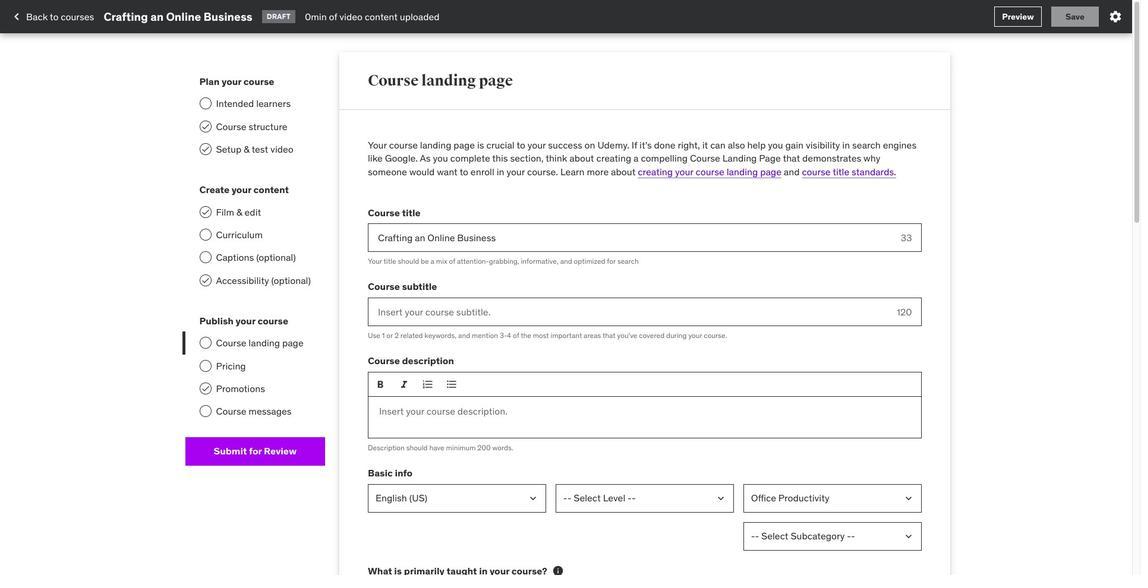Task type: locate. For each thing, give the bounding box(es) containing it.
completed element down plan
[[200, 120, 211, 132]]

your up film & edit
[[232, 184, 252, 196]]

completed image left accessibility
[[201, 276, 210, 285]]

course subtitle
[[368, 281, 437, 293]]

title
[[833, 166, 850, 178], [402, 207, 421, 219], [384, 257, 396, 266]]

bullets image
[[446, 379, 458, 391]]

help
[[748, 139, 766, 151]]

1 vertical spatial of
[[449, 257, 456, 266]]

optimized
[[574, 257, 606, 266]]

3 completed image from the top
[[201, 207, 210, 217]]

about down on
[[570, 152, 594, 164]]

1 vertical spatial (optional)
[[271, 275, 311, 286]]

1 horizontal spatial of
[[449, 257, 456, 266]]

your up like
[[368, 139, 387, 151]]

1 horizontal spatial in
[[843, 139, 851, 151]]

your up course subtitle
[[368, 257, 382, 266]]

publish
[[200, 315, 234, 327]]

accessibility (optional) link
[[185, 269, 325, 292]]

section,
[[511, 152, 544, 164]]

2 horizontal spatial of
[[513, 331, 519, 340]]

0 horizontal spatial title
[[384, 257, 396, 266]]

gain
[[786, 139, 804, 151]]

completed element inside setup & test video link
[[200, 143, 211, 155]]

for left review
[[249, 446, 262, 457]]

completed element left film
[[200, 206, 211, 218]]

1 horizontal spatial &
[[244, 143, 250, 155]]

a
[[634, 152, 639, 164], [431, 257, 435, 266]]

course landing page
[[368, 71, 513, 90], [216, 337, 304, 349]]

that right areas
[[603, 331, 616, 340]]

incomplete image left curriculum
[[200, 229, 211, 241]]

course inside your course landing page is crucial to your success on udemy. if it's done right, it can also help you gain visibility in search engines like google. as you complete this section, think about creating a compelling course landing page that demonstrates why someone would want to enroll in your course. learn more about
[[389, 139, 418, 151]]

of right 4
[[513, 331, 519, 340]]

completed image inside course structure 'link'
[[201, 122, 210, 131]]

& left test
[[244, 143, 250, 155]]

want
[[437, 166, 458, 178]]

0 vertical spatial in
[[843, 139, 851, 151]]

completed element inside course structure 'link'
[[200, 120, 211, 132]]

completed image inside setup & test video link
[[201, 144, 210, 154]]

attention-
[[457, 257, 489, 266]]

1 horizontal spatial title
[[402, 207, 421, 219]]

(optional) up accessibility (optional)
[[256, 252, 296, 264]]

0min of video content uploaded
[[305, 11, 440, 22]]

content left uploaded
[[365, 11, 398, 22]]

in up demonstrates
[[843, 139, 851, 151]]

incomplete image inside pricing link
[[200, 360, 211, 372]]

0 vertical spatial incomplete image
[[200, 252, 211, 264]]

completed element for course
[[200, 120, 211, 132]]

0 horizontal spatial video
[[271, 143, 294, 155]]

1 vertical spatial about
[[611, 166, 636, 178]]

1 horizontal spatial content
[[365, 11, 398, 22]]

0 vertical spatial that
[[783, 152, 801, 164]]

that
[[783, 152, 801, 164], [603, 331, 616, 340]]

0 vertical spatial your
[[368, 139, 387, 151]]

2 vertical spatial and
[[459, 331, 470, 340]]

completed element
[[200, 120, 211, 132], [200, 143, 211, 155], [200, 206, 211, 218], [200, 275, 211, 286], [200, 383, 211, 395]]

1
[[382, 331, 385, 340]]

completed element inside promotions link
[[200, 383, 211, 395]]

should left have
[[407, 444, 428, 452]]

the
[[521, 331, 532, 340]]

your for your title should be a mix of attention-grabbing, informative, and optimized for search
[[368, 257, 382, 266]]

like
[[368, 152, 383, 164]]

creating down udemy.
[[597, 152, 632, 164]]

be
[[421, 257, 429, 266]]

course
[[244, 76, 274, 87], [389, 139, 418, 151], [696, 166, 725, 178], [802, 166, 831, 178], [258, 315, 288, 327]]

0 vertical spatial you
[[769, 139, 784, 151]]

search
[[853, 139, 881, 151], [618, 257, 639, 266]]

you up page
[[769, 139, 784, 151]]

0 horizontal spatial content
[[254, 184, 289, 196]]

your inside your course landing page is crucial to your success on udemy. if it's done right, it can also help you gain visibility in search engines like google. as you complete this section, think about creating a compelling course landing page that demonstrates why someone would want to enroll in your course. learn more about
[[368, 139, 387, 151]]

0 horizontal spatial of
[[329, 11, 337, 22]]

save
[[1066, 11, 1085, 22]]

in down this
[[497, 166, 505, 178]]

1 vertical spatial search
[[618, 257, 639, 266]]

0 vertical spatial for
[[607, 257, 616, 266]]

and left optimized
[[561, 257, 573, 266]]

1 vertical spatial for
[[249, 446, 262, 457]]

completed image left setup
[[201, 144, 210, 154]]

preview
[[1003, 11, 1035, 22]]

of right the mix
[[449, 257, 456, 266]]

completed image left promotions
[[201, 384, 210, 394]]

incomplete image inside captions (optional) link
[[200, 252, 211, 264]]

google.
[[385, 152, 418, 164]]

to down complete
[[460, 166, 469, 178]]

a right be
[[431, 257, 435, 266]]

intended learners link
[[185, 92, 325, 115]]

and
[[784, 166, 800, 178], [561, 257, 573, 266], [459, 331, 470, 340]]

completed image
[[201, 122, 210, 131], [201, 144, 210, 154], [201, 207, 210, 217], [201, 276, 210, 285], [201, 384, 210, 394]]

course up intended learners link
[[244, 76, 274, 87]]

you up want
[[433, 152, 448, 164]]

completed image left film
[[201, 207, 210, 217]]

and left mention
[[459, 331, 470, 340]]

completed element left setup
[[200, 143, 211, 155]]

incomplete image inside 'curriculum' link
[[200, 229, 211, 241]]

0 horizontal spatial for
[[249, 446, 262, 457]]

1 horizontal spatial and
[[561, 257, 573, 266]]

incomplete image inside "course messages" link
[[200, 406, 211, 418]]

1 vertical spatial your
[[368, 257, 382, 266]]

enroll
[[471, 166, 495, 178]]

5 completed image from the top
[[201, 384, 210, 394]]

1 vertical spatial content
[[254, 184, 289, 196]]

(optional) for accessibility (optional)
[[271, 275, 311, 286]]

completed image for setup
[[201, 144, 210, 154]]

completed image down plan
[[201, 122, 210, 131]]

0 vertical spatial course landing page
[[368, 71, 513, 90]]

1 horizontal spatial a
[[634, 152, 639, 164]]

mention
[[472, 331, 498, 340]]

1 horizontal spatial that
[[783, 152, 801, 164]]

1 horizontal spatial for
[[607, 257, 616, 266]]

1 completed element from the top
[[200, 120, 211, 132]]

incomplete image down publish
[[200, 337, 211, 349]]

of right 0min
[[329, 11, 337, 22]]

incomplete image inside 'course landing page' link
[[200, 337, 211, 349]]

learners
[[256, 98, 291, 110]]

0 horizontal spatial &
[[237, 206, 242, 218]]

4 completed image from the top
[[201, 276, 210, 285]]

0 vertical spatial search
[[853, 139, 881, 151]]

course description
[[368, 355, 454, 367]]

search up why
[[853, 139, 881, 151]]

incomplete image for intended learners
[[200, 98, 211, 110]]

incomplete image inside intended learners link
[[200, 98, 211, 110]]

title for your title should be a mix of attention-grabbing, informative, and optimized for search
[[384, 257, 396, 266]]

2 incomplete image from the top
[[200, 337, 211, 349]]

completed element left promotions
[[200, 383, 211, 395]]

course settings image
[[1109, 10, 1123, 24]]

course down it
[[696, 166, 725, 178]]

should left be
[[398, 257, 419, 266]]

completed image for film
[[201, 207, 210, 217]]

title for course title
[[402, 207, 421, 219]]

0 vertical spatial a
[[634, 152, 639, 164]]

33
[[901, 232, 913, 244]]

0 horizontal spatial to
[[50, 11, 59, 22]]

for right optimized
[[607, 257, 616, 266]]

curriculum
[[216, 229, 263, 241]]

1 vertical spatial incomplete image
[[200, 337, 211, 349]]

1 vertical spatial video
[[271, 143, 294, 155]]

0 vertical spatial creating
[[597, 152, 632, 164]]

0 vertical spatial should
[[398, 257, 419, 266]]

3 completed element from the top
[[200, 206, 211, 218]]

demonstrates
[[803, 152, 862, 164]]

title up course subtitle
[[384, 257, 396, 266]]

should
[[398, 257, 419, 266], [407, 444, 428, 452]]

landing
[[422, 71, 476, 90], [420, 139, 452, 151], [727, 166, 758, 178], [249, 337, 280, 349]]

have
[[430, 444, 445, 452]]

search inside your course landing page is crucial to your success on udemy. if it's done right, it can also help you gain visibility in search engines like google. as you complete this section, think about creating a compelling course landing page that demonstrates why someone would want to enroll in your course. learn more about
[[853, 139, 881, 151]]

if
[[632, 139, 638, 151]]

that inside your course landing page is crucial to your success on udemy. if it's done right, it can also help you gain visibility in search engines like google. as you complete this section, think about creating a compelling course landing page that demonstrates why someone would want to enroll in your course. learn more about
[[783, 152, 801, 164]]

a down if
[[634, 152, 639, 164]]

2 vertical spatial of
[[513, 331, 519, 340]]

film
[[216, 206, 234, 218]]

4
[[507, 331, 512, 340]]

and down gain
[[784, 166, 800, 178]]

2
[[395, 331, 399, 340]]

1 vertical spatial should
[[407, 444, 428, 452]]

1 completed image from the top
[[201, 122, 210, 131]]

0 horizontal spatial a
[[431, 257, 435, 266]]

course for plan your course
[[244, 76, 274, 87]]

to
[[50, 11, 59, 22], [517, 139, 526, 151], [460, 166, 469, 178]]

2 completed image from the top
[[201, 144, 210, 154]]

of
[[329, 11, 337, 22], [449, 257, 456, 266], [513, 331, 519, 340]]

about right more
[[611, 166, 636, 178]]

you
[[769, 139, 784, 151], [433, 152, 448, 164]]

2 horizontal spatial title
[[833, 166, 850, 178]]

messages
[[249, 406, 292, 418]]

1 vertical spatial creating
[[638, 166, 673, 178]]

1 vertical spatial course landing page
[[216, 337, 304, 349]]

save button
[[1052, 7, 1100, 27]]

0 horizontal spatial about
[[570, 152, 594, 164]]

0 vertical spatial of
[[329, 11, 337, 22]]

search down course title text field
[[618, 257, 639, 266]]

business
[[204, 9, 253, 24]]

0 horizontal spatial course.
[[527, 166, 558, 178]]

0 horizontal spatial course landing page
[[216, 337, 304, 349]]

courses
[[61, 11, 94, 22]]

2 horizontal spatial to
[[517, 139, 526, 151]]

creating down the compelling
[[638, 166, 673, 178]]

(optional)
[[256, 252, 296, 264], [271, 275, 311, 286]]

1 incomplete image from the top
[[200, 98, 211, 110]]

content up film & edit link
[[254, 184, 289, 196]]

keywords,
[[425, 331, 457, 340]]

4 incomplete image from the top
[[200, 406, 211, 418]]

0 horizontal spatial search
[[618, 257, 639, 266]]

incomplete image down plan
[[200, 98, 211, 110]]

subtitle
[[402, 281, 437, 293]]

course title standards. link
[[802, 166, 897, 178]]

0 vertical spatial to
[[50, 11, 59, 22]]

0 vertical spatial &
[[244, 143, 250, 155]]

crucial
[[487, 139, 515, 151]]

0 vertical spatial and
[[784, 166, 800, 178]]

2 your from the top
[[368, 257, 382, 266]]

back to courses link
[[10, 7, 94, 27]]

incomplete image left captions
[[200, 252, 211, 264]]

3 incomplete image from the top
[[200, 360, 211, 372]]

incomplete image
[[200, 252, 211, 264], [200, 337, 211, 349]]

1 vertical spatial in
[[497, 166, 505, 178]]

content
[[365, 11, 398, 22], [254, 184, 289, 196]]

0 horizontal spatial creating
[[597, 152, 632, 164]]

title down demonstrates
[[833, 166, 850, 178]]

this
[[493, 152, 508, 164]]

2 completed element from the top
[[200, 143, 211, 155]]

2 vertical spatial to
[[460, 166, 469, 178]]

completed element left accessibility
[[200, 275, 211, 286]]

incomplete image left pricing
[[200, 360, 211, 372]]

video right 0min
[[340, 11, 363, 22]]

creating
[[597, 152, 632, 164], [638, 166, 673, 178]]

as
[[420, 152, 431, 164]]

description
[[368, 444, 405, 452]]

1 vertical spatial course.
[[704, 331, 728, 340]]

captions (optional)
[[216, 252, 296, 264]]

(optional) down captions (optional)
[[271, 275, 311, 286]]

0 vertical spatial course.
[[527, 166, 558, 178]]

incomplete image
[[200, 98, 211, 110], [200, 229, 211, 241], [200, 360, 211, 372], [200, 406, 211, 418]]

pricing link
[[185, 355, 325, 378]]

in
[[843, 139, 851, 151], [497, 166, 505, 178]]

your down 'section,'
[[507, 166, 525, 178]]

1 your from the top
[[368, 139, 387, 151]]

1 vertical spatial title
[[402, 207, 421, 219]]

course for creating your course landing page and course title standards.
[[696, 166, 725, 178]]

completed element inside film & edit link
[[200, 206, 211, 218]]

title down the would
[[402, 207, 421, 219]]

your up 'course landing page' link
[[236, 315, 256, 327]]

captions
[[216, 252, 254, 264]]

1 incomplete image from the top
[[200, 252, 211, 264]]

submit for review
[[214, 446, 297, 457]]

0 horizontal spatial that
[[603, 331, 616, 340]]

1 horizontal spatial video
[[340, 11, 363, 22]]

creating your course landing page and course title standards.
[[638, 166, 897, 178]]

4 completed element from the top
[[200, 275, 211, 286]]

page inside your course landing page is crucial to your success on udemy. if it's done right, it can also help you gain visibility in search engines like google. as you complete this section, think about creating a compelling course landing page that demonstrates why someone would want to enroll in your course. learn more about
[[454, 139, 475, 151]]

your
[[368, 139, 387, 151], [368, 257, 382, 266]]

video right test
[[271, 143, 294, 155]]

page
[[479, 71, 513, 90], [454, 139, 475, 151], [761, 166, 782, 178], [282, 337, 304, 349]]

course. down think
[[527, 166, 558, 178]]

online
[[166, 9, 201, 24]]

incomplete image left the course messages
[[200, 406, 211, 418]]

completed image inside promotions link
[[201, 384, 210, 394]]

1 horizontal spatial about
[[611, 166, 636, 178]]

completed image inside the accessibility (optional) link
[[201, 276, 210, 285]]

1 vertical spatial &
[[237, 206, 242, 218]]

& left the 'edit'
[[237, 206, 242, 218]]

course. right during
[[704, 331, 728, 340]]

2 incomplete image from the top
[[200, 229, 211, 241]]

0 vertical spatial (optional)
[[256, 252, 296, 264]]

1 horizontal spatial course landing page
[[368, 71, 513, 90]]

2 vertical spatial title
[[384, 257, 396, 266]]

grabbing,
[[489, 257, 520, 266]]

0 horizontal spatial you
[[433, 152, 448, 164]]

course up google. on the top left of the page
[[389, 139, 418, 151]]

to up 'section,'
[[517, 139, 526, 151]]

1 vertical spatial that
[[603, 331, 616, 340]]

1 horizontal spatial course.
[[704, 331, 728, 340]]

completed element inside the accessibility (optional) link
[[200, 275, 211, 286]]

page
[[760, 152, 781, 164]]

completed image inside film & edit link
[[201, 207, 210, 217]]

1 horizontal spatial search
[[853, 139, 881, 151]]

course title
[[368, 207, 421, 219]]

course. inside your course landing page is crucial to your success on udemy. if it's done right, it can also help you gain visibility in search engines like google. as you complete this section, think about creating a compelling course landing page that demonstrates why someone would want to enroll in your course. learn more about
[[527, 166, 558, 178]]

course up 'course landing page' link
[[258, 315, 288, 327]]

5 completed element from the top
[[200, 383, 211, 395]]

Course title text field
[[368, 224, 892, 252]]

that down gain
[[783, 152, 801, 164]]

to right back at the top left of page
[[50, 11, 59, 22]]



Task type: describe. For each thing, give the bounding box(es) containing it.
2 horizontal spatial and
[[784, 166, 800, 178]]

important
[[551, 331, 582, 340]]

incomplete image for course
[[200, 337, 211, 349]]

3-
[[500, 331, 507, 340]]

course inside 'link'
[[216, 120, 247, 132]]

your for your course landing page is crucial to your success on udemy. if it's done right, it can also help you gain visibility in search engines like google. as you complete this section, think about creating a compelling course landing page that demonstrates why someone would want to enroll in your course. learn more about
[[368, 139, 387, 151]]

setup
[[216, 143, 242, 155]]

setup & test video link
[[185, 138, 325, 161]]

an
[[151, 9, 164, 24]]

covered
[[640, 331, 665, 340]]

your right plan
[[222, 76, 242, 87]]

can
[[711, 139, 726, 151]]

accessibility (optional)
[[216, 275, 311, 286]]

film & edit
[[216, 206, 261, 218]]

learn
[[561, 166, 585, 178]]

italic image
[[398, 379, 410, 391]]

description
[[402, 355, 454, 367]]

1 horizontal spatial to
[[460, 166, 469, 178]]

use
[[368, 331, 381, 340]]

creating your course landing page link
[[638, 166, 782, 178]]

basic info
[[368, 467, 413, 479]]

during
[[667, 331, 687, 340]]

intended learners
[[216, 98, 291, 110]]

accessibility
[[216, 275, 269, 286]]

& for edit
[[237, 206, 242, 218]]

basic
[[368, 467, 393, 479]]

your course landing page is crucial to your success on udemy. if it's done right, it can also help you gain visibility in search engines like google. as you complete this section, think about creating a compelling course landing page that demonstrates why someone would want to enroll in your course. learn more about
[[368, 139, 917, 178]]

it
[[703, 139, 708, 151]]

most
[[533, 331, 549, 340]]

1 horizontal spatial creating
[[638, 166, 673, 178]]

course inside your course landing page is crucial to your success on udemy. if it's done right, it can also help you gain visibility in search engines like google. as you complete this section, think about creating a compelling course landing page that demonstrates why someone would want to enroll in your course. learn more about
[[690, 152, 721, 164]]

done
[[655, 139, 676, 151]]

1 vertical spatial you
[[433, 152, 448, 164]]

your down the compelling
[[676, 166, 694, 178]]

someone
[[368, 166, 407, 178]]

numbers image
[[422, 379, 434, 391]]

areas
[[584, 331, 601, 340]]

publish your course
[[200, 315, 288, 327]]

udemy.
[[598, 139, 630, 151]]

would
[[410, 166, 435, 178]]

0 vertical spatial about
[[570, 152, 594, 164]]

1 vertical spatial and
[[561, 257, 573, 266]]

informative,
[[521, 257, 559, 266]]

also
[[728, 139, 746, 151]]

related
[[401, 331, 423, 340]]

promotions
[[216, 383, 265, 395]]

bold image
[[375, 379, 387, 391]]

promotions link
[[185, 378, 325, 401]]

completed element for film
[[200, 206, 211, 218]]

minimum
[[446, 444, 476, 452]]

medium image
[[10, 10, 24, 24]]

review
[[264, 446, 297, 457]]

plan
[[200, 76, 220, 87]]

a inside your course landing page is crucial to your success on udemy. if it's done right, it can also help you gain visibility in search engines like google. as you complete this section, think about creating a compelling course landing page that demonstrates why someone would want to enroll in your course. learn more about
[[634, 152, 639, 164]]

200
[[478, 444, 491, 452]]

Insert your course description. text field
[[368, 397, 922, 439]]

your up 'section,'
[[528, 139, 546, 151]]

crafting
[[104, 9, 148, 24]]

complete
[[451, 152, 490, 164]]

back
[[26, 11, 48, 22]]

completed image for course
[[201, 122, 210, 131]]

creating inside your course landing page is crucial to your success on udemy. if it's done right, it can also help you gain visibility in search engines like google. as you complete this section, think about creating a compelling course landing page that demonstrates why someone would want to enroll in your course. learn more about
[[597, 152, 632, 164]]

engines
[[884, 139, 917, 151]]

0 horizontal spatial in
[[497, 166, 505, 178]]

submit
[[214, 446, 247, 457]]

description should have minimum 200 words.
[[368, 444, 514, 452]]

is
[[478, 139, 484, 151]]

landing inside your course landing page is crucial to your success on udemy. if it's done right, it can also help you gain visibility in search engines like google. as you complete this section, think about creating a compelling course landing page that demonstrates why someone would want to enroll in your course. learn more about
[[420, 139, 452, 151]]

incomplete image for pricing
[[200, 360, 211, 372]]

crafting an online business
[[104, 9, 253, 24]]

0 vertical spatial content
[[365, 11, 398, 22]]

for inside "button"
[[249, 446, 262, 457]]

edit
[[245, 206, 261, 218]]

setup & test video
[[216, 143, 294, 155]]

or
[[387, 331, 393, 340]]

why
[[864, 152, 881, 164]]

your title should be a mix of attention-grabbing, informative, and optimized for search
[[368, 257, 639, 266]]

0 horizontal spatial and
[[459, 331, 470, 340]]

test
[[252, 143, 268, 155]]

completed element for setup
[[200, 143, 211, 155]]

(optional) for captions (optional)
[[256, 252, 296, 264]]

on
[[585, 139, 596, 151]]

completed image for accessibility
[[201, 276, 210, 285]]

compelling
[[641, 152, 688, 164]]

visibility
[[806, 139, 841, 151]]

course messages link
[[185, 401, 325, 423]]

1 vertical spatial to
[[517, 139, 526, 151]]

success
[[548, 139, 583, 151]]

submit for review button
[[185, 438, 325, 466]]

plan your course
[[200, 76, 274, 87]]

incomplete image for captions
[[200, 252, 211, 264]]

your right during
[[689, 331, 703, 340]]

right,
[[678, 139, 700, 151]]

completed element for accessibility
[[200, 275, 211, 286]]

Course subtitle text field
[[368, 298, 888, 326]]

1 horizontal spatial you
[[769, 139, 784, 151]]

mix
[[436, 257, 448, 266]]

pricing
[[216, 360, 246, 372]]

incomplete image for curriculum
[[200, 229, 211, 241]]

course landing page link
[[185, 332, 325, 355]]

words.
[[493, 444, 514, 452]]

more
[[587, 166, 609, 178]]

1 vertical spatial a
[[431, 257, 435, 266]]

course down demonstrates
[[802, 166, 831, 178]]

create your content
[[200, 184, 289, 196]]

landing
[[723, 152, 757, 164]]

incomplete image for course messages
[[200, 406, 211, 418]]

get info image
[[552, 565, 564, 576]]

course for publish your course
[[258, 315, 288, 327]]

0 vertical spatial video
[[340, 11, 363, 22]]

curriculum link
[[185, 224, 325, 246]]

preview link
[[995, 7, 1043, 27]]

0min
[[305, 11, 327, 22]]

intended
[[216, 98, 254, 110]]

0 vertical spatial title
[[833, 166, 850, 178]]

& for test
[[244, 143, 250, 155]]

structure
[[249, 120, 288, 132]]

back to courses
[[26, 11, 94, 22]]

uploaded
[[400, 11, 440, 22]]

it's
[[640, 139, 652, 151]]



Task type: vqa. For each thing, say whether or not it's contained in the screenshot.
project
no



